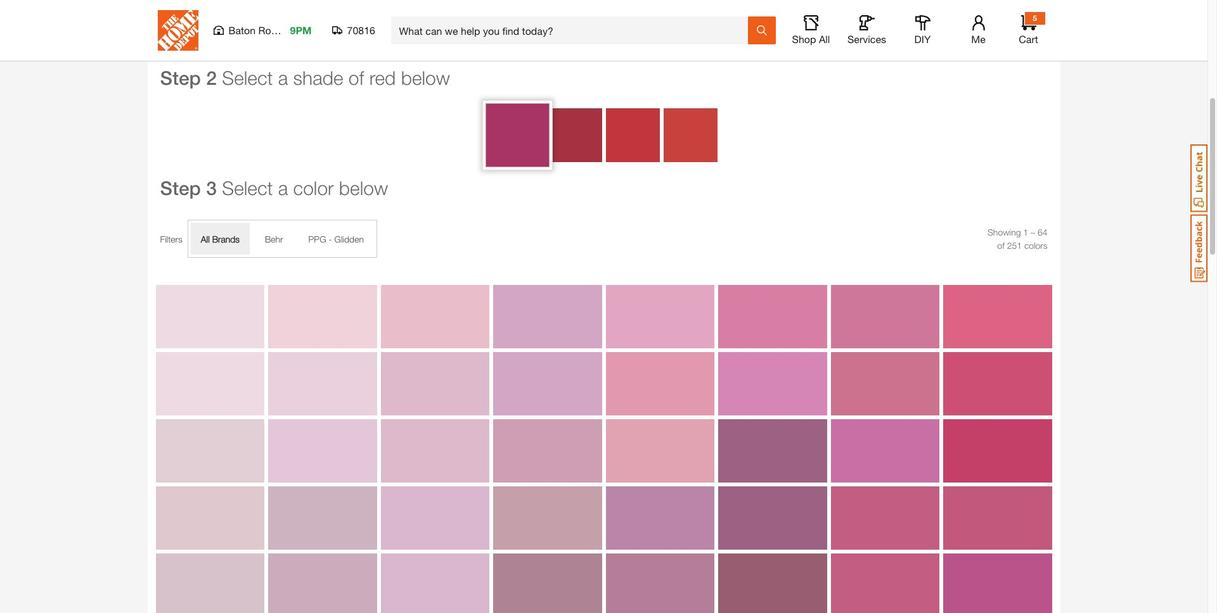 Task type: vqa. For each thing, say whether or not it's contained in the screenshot.
What can we help you find today? search field
yes



Task type: locate. For each thing, give the bounding box(es) containing it.
0 vertical spatial of
[[349, 67, 364, 89]]

select right the 3
[[222, 177, 273, 199]]

select right 2
[[222, 67, 273, 89]]

red
[[369, 67, 396, 89]]

1 vertical spatial select
[[222, 177, 273, 199]]

behr
[[265, 234, 283, 245]]

all
[[819, 33, 830, 45], [201, 234, 210, 245]]

step
[[160, 67, 201, 90], [160, 177, 201, 200]]

1 vertical spatial below
[[339, 177, 388, 199]]

step 2 select a shade of red below
[[160, 67, 450, 90]]

0 vertical spatial all
[[819, 33, 830, 45]]

black image
[[379, 0, 443, 30]]

a for 2
[[278, 67, 288, 89]]

of left 251
[[998, 241, 1005, 251]]

neutral button
[[526, 0, 591, 46]]

1 horizontal spatial all
[[819, 33, 830, 45]]

rouge
[[258, 24, 288, 36]]

1 select from the top
[[222, 67, 273, 89]]

gray
[[328, 33, 347, 44]]

0 vertical spatial select
[[222, 67, 273, 89]]

of inside showing 1 – 64 of 251 colors
[[998, 241, 1005, 251]]

select for step 3
[[222, 177, 273, 199]]

gray button
[[305, 0, 370, 46]]

feedback link image
[[1191, 214, 1208, 283]]

glidden
[[334, 234, 364, 245]]

a inside step 3 select a color below
[[278, 177, 288, 199]]

a inside step 2 select a shade of red below
[[278, 67, 288, 89]]

a
[[278, 67, 288, 89], [278, 177, 288, 199]]

red image
[[599, 0, 677, 37]]

–
[[1031, 227, 1035, 238]]

showing
[[988, 227, 1021, 238]]

0 horizontal spatial below
[[339, 177, 388, 199]]

1 step from the top
[[160, 67, 201, 90]]

select
[[222, 67, 273, 89], [222, 177, 273, 199]]

1 vertical spatial a
[[278, 177, 288, 199]]

0 horizontal spatial all
[[201, 234, 210, 245]]

blue image
[[912, 0, 976, 30]]

shop all
[[792, 33, 830, 45]]

filters
[[160, 234, 182, 245]]

white button
[[232, 0, 296, 46]]

orange button
[[691, 0, 756, 46]]

of
[[349, 67, 364, 89], [998, 241, 1005, 251]]

What can we help you find today? search field
[[399, 17, 747, 44]]

me button
[[958, 15, 999, 46]]

1 a from the top
[[278, 67, 288, 89]]

white image
[[232, 0, 296, 30]]

1 horizontal spatial below
[[401, 67, 450, 89]]

2 step from the top
[[160, 177, 201, 200]]

services button
[[847, 15, 887, 46]]

a left color
[[278, 177, 288, 199]]

0 vertical spatial a
[[278, 67, 288, 89]]

select inside step 3 select a color below
[[222, 177, 273, 199]]

brown button
[[452, 0, 517, 46]]

1 horizontal spatial of
[[998, 241, 1005, 251]]

below down the black
[[401, 67, 450, 89]]

shade
[[293, 67, 343, 89]]

2 a from the top
[[278, 177, 288, 199]]

neutral
[[544, 33, 572, 44]]

shop
[[792, 33, 816, 45]]

shop all button
[[791, 15, 832, 46]]

below right color
[[339, 177, 388, 199]]

0 horizontal spatial of
[[349, 67, 364, 89]]

gray image
[[305, 0, 370, 30]]

brown image
[[452, 0, 517, 30]]

1 vertical spatial step
[[160, 177, 201, 200]]

select inside step 2 select a shade of red below
[[222, 67, 273, 89]]

black
[[400, 33, 422, 44]]

9pm
[[290, 24, 312, 36]]

1
[[1024, 227, 1029, 238]]

live chat image
[[1191, 145, 1208, 212]]

of left red
[[349, 67, 364, 89]]

below
[[401, 67, 450, 89], [339, 177, 388, 199]]

2 select from the top
[[222, 177, 273, 199]]

baton
[[229, 24, 256, 36]]

step left the 3
[[160, 177, 201, 200]]

baton rouge 9pm
[[229, 24, 312, 36]]

green button
[[838, 0, 903, 46]]

red
[[630, 40, 646, 50]]

orange image
[[691, 0, 756, 30]]

yellow
[[784, 33, 809, 44]]

brand
[[212, 234, 235, 245]]

0 vertical spatial below
[[401, 67, 450, 89]]

1 vertical spatial of
[[998, 241, 1005, 251]]

brown
[[472, 32, 497, 43]]

70816
[[347, 24, 375, 36]]

0 vertical spatial step
[[160, 67, 201, 90]]

yellow image
[[764, 0, 829, 30]]

popular image
[[158, 0, 223, 30]]

all right shop
[[819, 33, 830, 45]]

a for 3
[[278, 177, 288, 199]]

step left 2
[[160, 67, 201, 90]]

purple button
[[985, 0, 1050, 46]]

all left brand
[[201, 234, 210, 245]]

a left shade
[[278, 67, 288, 89]]

all brand s
[[201, 234, 240, 245]]

me
[[972, 33, 986, 45]]



Task type: describe. For each thing, give the bounding box(es) containing it.
251
[[1007, 241, 1022, 251]]

below inside step 2 select a shade of red below
[[401, 67, 450, 89]]

popular button
[[158, 0, 223, 46]]

services
[[848, 33, 886, 45]]

all inside button
[[819, 33, 830, 45]]

of inside step 2 select a shade of red below
[[349, 67, 364, 89]]

white
[[253, 33, 275, 44]]

2
[[206, 67, 217, 90]]

red button
[[599, 0, 677, 53]]

black button
[[379, 0, 443, 46]]

-
[[329, 234, 332, 245]]

below inside step 3 select a color below
[[339, 177, 388, 199]]

neutral image
[[526, 0, 591, 30]]

diy
[[915, 33, 931, 45]]

s
[[235, 234, 240, 245]]

select for step 2
[[222, 67, 273, 89]]

popular
[[175, 33, 206, 44]]

diy button
[[903, 15, 943, 46]]

the home depot logo image
[[158, 10, 198, 51]]

5
[[1033, 13, 1037, 23]]

step for step 3
[[160, 177, 201, 200]]

color
[[293, 177, 334, 199]]

cart
[[1019, 33, 1038, 45]]

64
[[1038, 227, 1048, 238]]

1 vertical spatial all
[[201, 234, 210, 245]]

step for step 2
[[160, 67, 201, 90]]

3
[[206, 177, 217, 200]]

ppg - glidden
[[308, 234, 364, 245]]

cart 5
[[1019, 13, 1038, 45]]

showing 1 – 64 of 251 colors
[[988, 227, 1048, 251]]

yellow button
[[764, 0, 829, 46]]

purple
[[1005, 33, 1030, 44]]

70816 button
[[332, 24, 376, 37]]

step 3 select a color below
[[160, 177, 388, 200]]

green
[[858, 33, 882, 44]]

green image
[[838, 0, 903, 30]]

purple image
[[985, 0, 1050, 30]]

orange
[[709, 33, 738, 44]]

ppg
[[308, 234, 326, 245]]

colors
[[1025, 241, 1048, 251]]



